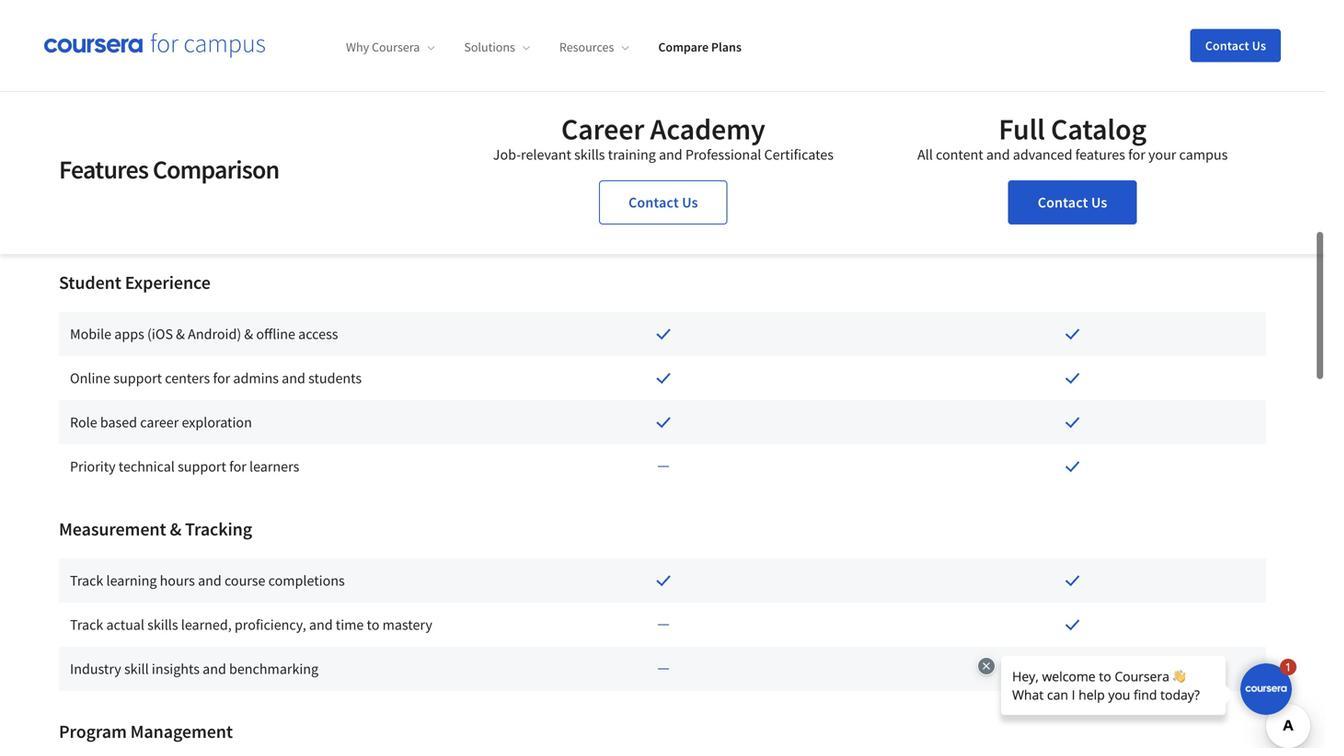 Task type: locate. For each thing, give the bounding box(es) containing it.
for left 'your'
[[1129, 145, 1146, 164]]

management
[[130, 721, 233, 744]]

contact us link down the features
[[1009, 180, 1138, 225]]

of
[[254, 34, 266, 52]]

apps
[[114, 325, 144, 343]]

1 vertical spatial for
[[213, 369, 230, 388]]

industry
[[70, 660, 121, 679]]

us inside contact us button
[[1253, 37, 1267, 54]]

catalog
[[1052, 110, 1147, 147]]

contact us link
[[599, 180, 728, 225], [1009, 180, 1138, 225]]

solutions link
[[464, 39, 530, 55]]

learning
[[106, 572, 157, 590]]

(ios
[[147, 325, 173, 343]]

plagiarism down the 'disable'
[[70, 78, 135, 97]]

and right hours
[[198, 572, 222, 590]]

contact us link down training on the top left
[[599, 180, 728, 225]]

1 vertical spatial track
[[70, 616, 103, 634]]

and right insights
[[203, 660, 226, 679]]

skills inside career academy job-relevant skills training and professional certificates
[[575, 145, 605, 164]]

relevant
[[521, 145, 572, 164]]

and
[[195, 34, 219, 52], [659, 145, 683, 164], [987, 145, 1011, 164], [282, 369, 306, 388], [198, 572, 222, 590], [309, 616, 333, 634], [203, 660, 226, 679]]

career
[[562, 110, 645, 147]]

mobile
[[70, 325, 112, 343]]

completions
[[269, 572, 345, 590]]

2 vertical spatial for
[[229, 458, 247, 476]]

career
[[140, 413, 179, 432]]

skills left training on the top left
[[575, 145, 605, 164]]

1 track from the top
[[70, 572, 103, 590]]

role based career exploration
[[70, 413, 252, 432]]

for right centers
[[213, 369, 230, 388]]

coursera
[[372, 39, 420, 55]]

mobile apps (ios & android) & offline access
[[70, 325, 338, 343]]

through
[[200, 167, 249, 185]]

access
[[298, 325, 338, 343]]

2 plagiarism from the top
[[70, 167, 135, 185]]

android)
[[188, 325, 241, 343]]

& right the (ios
[[176, 325, 185, 343]]

based
[[100, 413, 137, 432]]

0 horizontal spatial contact us link
[[599, 180, 728, 225]]

skills right actual
[[147, 616, 178, 634]]

for inside 'full catalog all content and advanced features for your campus'
[[1129, 145, 1146, 164]]

plagiarism
[[70, 78, 135, 97], [70, 167, 135, 185]]

1 plagiarism from the top
[[70, 78, 135, 97]]

2 horizontal spatial us
[[1253, 37, 1267, 54]]

contact us
[[1206, 37, 1267, 54], [629, 193, 699, 212], [1038, 193, 1108, 212]]

training
[[608, 145, 656, 164]]

resources link
[[560, 39, 629, 55]]

2 horizontal spatial contact us
[[1206, 37, 1267, 54]]

support down apps
[[114, 369, 162, 388]]

tracking
[[185, 518, 252, 541]]

coursera for campus image
[[44, 33, 265, 58]]

1 horizontal spatial contact us link
[[1009, 180, 1138, 225]]

support
[[114, 369, 162, 388], [178, 458, 226, 476]]

0 horizontal spatial support
[[114, 369, 162, 388]]

industry skill insights and benchmarking
[[70, 660, 319, 679]]

content
[[936, 145, 984, 164]]

1 horizontal spatial us
[[1092, 193, 1108, 212]]

2 track from the top
[[70, 616, 103, 634]]

and inside career academy job-relevant skills training and professional certificates
[[659, 145, 683, 164]]

track for track learning hours and course completions
[[70, 572, 103, 590]]

track
[[70, 572, 103, 590], [70, 616, 103, 634]]

role
[[70, 413, 97, 432]]

copy
[[222, 34, 251, 52]]

1 horizontal spatial support
[[178, 458, 226, 476]]

&
[[176, 325, 185, 343], [244, 325, 253, 343], [170, 518, 182, 541]]

track learning hours and course completions
[[70, 572, 345, 590]]

1 vertical spatial plagiarism
[[70, 167, 135, 185]]

0 vertical spatial skills
[[575, 145, 605, 164]]

actual
[[106, 616, 145, 634]]

skills
[[575, 145, 605, 164], [147, 616, 178, 634]]

1 horizontal spatial skills
[[575, 145, 605, 164]]

for for priority technical support for learners
[[229, 458, 247, 476]]

1 contact us link from the left
[[599, 180, 728, 225]]

track left learning
[[70, 572, 103, 590]]

sharing
[[146, 34, 192, 52]]

technical
[[119, 458, 175, 476]]

for left the learners
[[229, 458, 247, 476]]

measurement & tracking
[[59, 518, 252, 541]]

plagiarism left detection
[[70, 167, 135, 185]]

compare plans link
[[659, 39, 742, 55]]

us
[[1253, 37, 1267, 54], [682, 193, 699, 212], [1092, 193, 1108, 212]]

url
[[118, 34, 143, 52]]

course
[[225, 572, 266, 590]]

academy
[[651, 110, 766, 147]]

contact us button
[[1191, 29, 1282, 62]]

track left actual
[[70, 616, 103, 634]]

contact
[[1206, 37, 1250, 54], [629, 193, 679, 212], [1038, 193, 1089, 212]]

0 horizontal spatial us
[[682, 193, 699, 212]]

0 vertical spatial for
[[1129, 145, 1146, 164]]

2 horizontal spatial contact
[[1206, 37, 1250, 54]]

and right training on the top left
[[659, 145, 683, 164]]

0 vertical spatial support
[[114, 369, 162, 388]]

and right content
[[987, 145, 1011, 164]]

career academy job-relevant skills training and professional certificates
[[493, 110, 834, 164]]

time
[[336, 616, 364, 634]]

plagiarism for plagiarism detection through turnitin
[[70, 167, 135, 185]]

0 vertical spatial plagiarism
[[70, 78, 135, 97]]

0 horizontal spatial skills
[[147, 616, 178, 634]]

full catalog all content and advanced features for your campus
[[918, 110, 1229, 164]]

support down the exploration
[[178, 458, 226, 476]]

program
[[59, 721, 127, 744]]

plagiarism tracking in gradebook
[[70, 78, 274, 97]]

1 vertical spatial support
[[178, 458, 226, 476]]

measurement
[[59, 518, 166, 541]]

us for 1st contact us link from the right
[[1092, 193, 1108, 212]]

0 vertical spatial track
[[70, 572, 103, 590]]

plans
[[712, 39, 742, 55]]



Task type: vqa. For each thing, say whether or not it's contained in the screenshot.
top february
no



Task type: describe. For each thing, give the bounding box(es) containing it.
and inside 'full catalog all content and advanced features for your campus'
[[987, 145, 1011, 164]]

advanced
[[1014, 145, 1073, 164]]

detection
[[138, 167, 197, 185]]

skill
[[124, 660, 149, 679]]

offline
[[256, 325, 296, 343]]

your
[[1149, 145, 1177, 164]]

learners
[[250, 458, 300, 476]]

full
[[999, 110, 1046, 147]]

priority
[[70, 458, 116, 476]]

benchmarking
[[229, 660, 319, 679]]

professional
[[686, 145, 762, 164]]

experience
[[125, 271, 211, 294]]

program management
[[59, 721, 233, 744]]

why coursera link
[[346, 39, 435, 55]]

why coursera
[[346, 39, 420, 55]]

comparison
[[153, 153, 279, 186]]

& left "tracking"
[[170, 518, 182, 541]]

student experience
[[59, 271, 211, 294]]

exploration
[[182, 413, 252, 432]]

campus
[[1180, 145, 1229, 164]]

why
[[346, 39, 369, 55]]

insights
[[152, 660, 200, 679]]

compare plans
[[659, 39, 742, 55]]

centers
[[165, 369, 210, 388]]

online
[[70, 369, 111, 388]]

turnitin
[[252, 167, 301, 185]]

contact us inside button
[[1206, 37, 1267, 54]]

plagiarism for plagiarism tracking in gradebook
[[70, 78, 135, 97]]

& left "offline"
[[244, 325, 253, 343]]

peer
[[269, 34, 297, 52]]

reviews
[[300, 34, 347, 52]]

compare
[[659, 39, 709, 55]]

disable
[[70, 34, 115, 52]]

admins
[[233, 369, 279, 388]]

0 horizontal spatial contact us
[[629, 193, 699, 212]]

students
[[309, 369, 362, 388]]

and right admins
[[282, 369, 306, 388]]

to
[[367, 616, 380, 634]]

learned,
[[181, 616, 232, 634]]

online support centers for admins and students
[[70, 369, 362, 388]]

solutions
[[464, 39, 516, 55]]

hours
[[160, 572, 195, 590]]

job-
[[493, 145, 521, 164]]

resources
[[560, 39, 615, 55]]

plagiarism detection through turnitin
[[70, 167, 301, 185]]

in
[[191, 78, 203, 97]]

1 vertical spatial skills
[[147, 616, 178, 634]]

disable url sharing and copy of peer reviews
[[70, 34, 347, 52]]

gradebook
[[206, 78, 274, 97]]

1 horizontal spatial contact us
[[1038, 193, 1108, 212]]

all
[[918, 145, 934, 164]]

and left time
[[309, 616, 333, 634]]

certificates
[[765, 145, 834, 164]]

1 horizontal spatial contact
[[1038, 193, 1089, 212]]

mastery
[[383, 616, 433, 634]]

track for track actual skills learned, proficiency, and time to mastery
[[70, 616, 103, 634]]

us for contact us button
[[1253, 37, 1267, 54]]

contact inside contact us button
[[1206, 37, 1250, 54]]

proficiency,
[[235, 616, 306, 634]]

student
[[59, 271, 121, 294]]

us for second contact us link from the right
[[682, 193, 699, 212]]

for for online support centers for admins and students
[[213, 369, 230, 388]]

2 contact us link from the left
[[1009, 180, 1138, 225]]

features
[[59, 153, 148, 186]]

track actual skills learned, proficiency, and time to mastery
[[70, 616, 433, 634]]

tracking
[[138, 78, 188, 97]]

features
[[1076, 145, 1126, 164]]

features comparison
[[59, 153, 279, 186]]

priority technical support for learners
[[70, 458, 300, 476]]

and left copy
[[195, 34, 219, 52]]

0 horizontal spatial contact
[[629, 193, 679, 212]]



